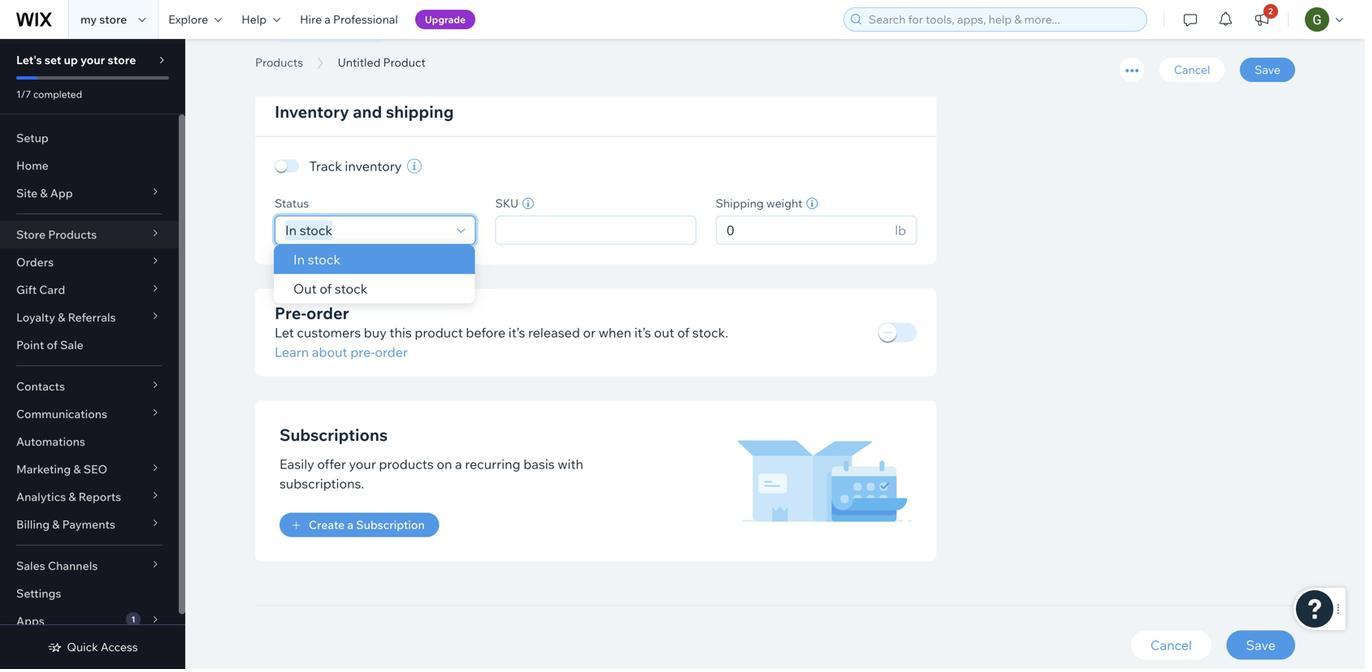 Task type: describe. For each thing, give the bounding box(es) containing it.
and
[[353, 102, 382, 122]]

loyalty
[[16, 311, 55, 325]]

store products
[[16, 228, 97, 242]]

sku
[[495, 196, 519, 211]]

& for billing
[[52, 518, 60, 532]]

0 vertical spatial order
[[306, 303, 349, 324]]

quick
[[67, 641, 98, 655]]

store products button
[[0, 221, 179, 249]]

analytics & reports button
[[0, 484, 179, 511]]

contacts button
[[0, 373, 179, 401]]

shipping
[[386, 102, 454, 122]]

analytics
[[16, 490, 66, 504]]

channels
[[48, 559, 98, 574]]

product down upgrade button
[[376, 35, 489, 72]]

this
[[390, 325, 412, 341]]

in stock option
[[274, 245, 475, 274]]

of inside pre-order let customers buy this product before it's released or when it's out of stock. learn about pre-order
[[678, 325, 690, 341]]

site & app
[[16, 186, 73, 200]]

site
[[16, 186, 38, 200]]

site & app button
[[0, 180, 179, 207]]

with
[[558, 457, 584, 473]]

sales channels
[[16, 559, 98, 574]]

orders button
[[0, 249, 179, 276]]

contacts
[[16, 380, 65, 394]]

loyalty & referrals button
[[0, 304, 179, 332]]

& for loyalty
[[58, 311, 65, 325]]

status
[[275, 196, 309, 211]]

point of sale
[[16, 338, 84, 352]]

1 horizontal spatial order
[[375, 344, 408, 361]]

professional
[[333, 12, 398, 26]]

store inside the 'sidebar' element
[[108, 53, 136, 67]]

quick access
[[67, 641, 138, 655]]

seo
[[83, 463, 107, 477]]

sidebar element
[[0, 39, 185, 670]]

help button
[[232, 0, 290, 39]]

gift
[[16, 283, 37, 297]]

billing & payments
[[16, 518, 115, 532]]

setup
[[16, 131, 49, 145]]

marketing
[[16, 463, 71, 477]]

billing
[[16, 518, 50, 532]]

basis
[[524, 457, 555, 473]]

stock.
[[693, 325, 729, 341]]

apps
[[16, 615, 45, 629]]

point of sale link
[[0, 332, 179, 359]]

sales
[[16, 559, 45, 574]]

recurring
[[465, 457, 521, 473]]

subscriptions
[[280, 425, 388, 446]]

0 vertical spatial save button
[[1241, 58, 1296, 82]]

let
[[275, 325, 294, 341]]

buy
[[364, 325, 387, 341]]

upgrade button
[[415, 10, 476, 29]]

shipping
[[716, 196, 764, 211]]

let's
[[16, 53, 42, 67]]

setup link
[[0, 124, 179, 152]]

0 vertical spatial cancel button
[[1160, 58, 1226, 82]]

save for the bottommost save button
[[1247, 638, 1276, 654]]

pre-
[[351, 344, 375, 361]]

in
[[294, 252, 305, 268]]

customers
[[297, 325, 361, 341]]

learn
[[275, 344, 309, 361]]

stock inside in stock option
[[308, 252, 341, 268]]

inventory
[[345, 158, 402, 174]]

or
[[583, 325, 596, 341]]

easily offer your products on a recurring basis with subscriptions.
[[280, 457, 584, 492]]

about
[[312, 344, 348, 361]]

reports
[[79, 490, 121, 504]]

products inside the untitled product form
[[255, 55, 303, 70]]

out of stock
[[294, 281, 368, 297]]

& for marketing
[[73, 463, 81, 477]]

completed
[[33, 88, 82, 100]]

communications button
[[0, 401, 179, 428]]

a for professional
[[325, 12, 331, 26]]

lb
[[895, 222, 907, 239]]

products
[[379, 457, 434, 473]]

hire
[[300, 12, 322, 26]]

upgrade
[[425, 13, 466, 26]]

app
[[50, 186, 73, 200]]

pre-
[[275, 303, 306, 324]]

offer
[[317, 457, 346, 473]]

help
[[242, 12, 267, 26]]

track
[[309, 158, 342, 174]]

1 vertical spatial cancel button
[[1132, 631, 1212, 661]]



Task type: locate. For each thing, give the bounding box(es) containing it.
save for the top save button
[[1255, 63, 1281, 77]]

create
[[309, 518, 345, 533]]

billing & payments button
[[0, 511, 179, 539]]

your right the up
[[80, 53, 105, 67]]

& right the billing
[[52, 518, 60, 532]]

on
[[437, 457, 452, 473]]

subscriptions.
[[280, 476, 364, 492]]

payments
[[62, 518, 115, 532]]

first time_stores_subsciptions and reccuring orders_calender and box copy image
[[738, 441, 912, 522]]

product up shipping
[[383, 55, 426, 70]]

your right offer
[[349, 457, 376, 473]]

0 vertical spatial a
[[325, 12, 331, 26]]

products down help button
[[255, 55, 303, 70]]

order up customers
[[306, 303, 349, 324]]

1/7 completed
[[16, 88, 82, 100]]

1 vertical spatial store
[[108, 53, 136, 67]]

your inside easily offer your products on a recurring basis with subscriptions.
[[349, 457, 376, 473]]

my
[[80, 12, 97, 26]]

1 vertical spatial a
[[455, 457, 462, 473]]

None field
[[280, 217, 452, 244], [501, 217, 691, 244], [280, 217, 452, 244], [501, 217, 691, 244]]

2 horizontal spatial a
[[455, 457, 462, 473]]

of inside list box
[[320, 281, 332, 297]]

0 vertical spatial store
[[99, 12, 127, 26]]

shipping weight
[[716, 196, 803, 211]]

your inside the 'sidebar' element
[[80, 53, 105, 67]]

track inventory
[[309, 158, 402, 174]]

2 horizontal spatial of
[[678, 325, 690, 341]]

cancel
[[1175, 63, 1211, 77], [1151, 638, 1193, 654]]

1 vertical spatial save
[[1247, 638, 1276, 654]]

in stock
[[294, 252, 341, 268]]

untitled
[[255, 35, 369, 72], [338, 55, 381, 70]]

save button
[[1241, 58, 1296, 82], [1227, 631, 1296, 661]]

1 vertical spatial stock
[[335, 281, 368, 297]]

2 button
[[1245, 0, 1281, 39]]

0 vertical spatial stock
[[308, 252, 341, 268]]

1 horizontal spatial your
[[349, 457, 376, 473]]

list box
[[274, 245, 475, 304]]

list box inside the untitled product form
[[274, 245, 475, 304]]

before
[[466, 325, 506, 341]]

& inside dropdown button
[[69, 490, 76, 504]]

0 vertical spatial cancel
[[1175, 63, 1211, 77]]

1 vertical spatial save button
[[1227, 631, 1296, 661]]

& inside popup button
[[58, 311, 65, 325]]

0 horizontal spatial your
[[80, 53, 105, 67]]

1 vertical spatial cancel
[[1151, 638, 1193, 654]]

&
[[40, 186, 48, 200], [58, 311, 65, 325], [73, 463, 81, 477], [69, 490, 76, 504], [52, 518, 60, 532]]

marketing & seo button
[[0, 456, 179, 484]]

Search for tools, apps, help & more... field
[[864, 8, 1142, 31]]

it's
[[509, 325, 526, 341], [635, 325, 651, 341]]

a inside easily offer your products on a recurring basis with subscriptions.
[[455, 457, 462, 473]]

1 it's from the left
[[509, 325, 526, 341]]

sales channels button
[[0, 553, 179, 581]]

1/7
[[16, 88, 31, 100]]

& right loyalty
[[58, 311, 65, 325]]

home
[[16, 159, 49, 173]]

set
[[44, 53, 61, 67]]

product
[[415, 325, 463, 341]]

0.0 number field
[[722, 217, 891, 244]]

let's set up your store
[[16, 53, 136, 67]]

order
[[306, 303, 349, 324], [375, 344, 408, 361]]

when
[[599, 325, 632, 341]]

create a subscription button
[[280, 513, 440, 538]]

create a subscription
[[309, 518, 425, 533]]

subscription
[[356, 518, 425, 533]]

card
[[39, 283, 65, 297]]

hire a professional link
[[290, 0, 408, 39]]

1 vertical spatial products
[[48, 228, 97, 242]]

0 horizontal spatial a
[[325, 12, 331, 26]]

products link
[[247, 54, 311, 71]]

store right the my
[[99, 12, 127, 26]]

untitled product form
[[185, 0, 1366, 670]]

& inside popup button
[[52, 518, 60, 532]]

referrals
[[68, 311, 116, 325]]

2 it's from the left
[[635, 325, 651, 341]]

list box containing in stock
[[274, 245, 475, 304]]

learn about pre-order link
[[275, 343, 408, 362]]

1 horizontal spatial of
[[320, 281, 332, 297]]

up
[[64, 53, 78, 67]]

of for stock
[[320, 281, 332, 297]]

1 horizontal spatial it's
[[635, 325, 651, 341]]

access
[[101, 641, 138, 655]]

a right create
[[347, 518, 354, 533]]

home link
[[0, 152, 179, 180]]

0 vertical spatial save
[[1255, 63, 1281, 77]]

my store
[[80, 12, 127, 26]]

& for analytics
[[69, 490, 76, 504]]

inventory and shipping
[[275, 102, 454, 122]]

0 horizontal spatial of
[[47, 338, 58, 352]]

a for subscription
[[347, 518, 354, 533]]

automations
[[16, 435, 85, 449]]

pre-order let customers buy this product before it's released or when it's out of stock. learn about pre-order
[[275, 303, 729, 361]]

untitled product
[[255, 35, 489, 72], [338, 55, 426, 70]]

1 vertical spatial order
[[375, 344, 408, 361]]

products up orders dropdown button
[[48, 228, 97, 242]]

save
[[1255, 63, 1281, 77], [1247, 638, 1276, 654]]

automations link
[[0, 428, 179, 456]]

stock right in
[[308, 252, 341, 268]]

a right on
[[455, 457, 462, 473]]

it's left out
[[635, 325, 651, 341]]

released
[[528, 325, 580, 341]]

products inside dropdown button
[[48, 228, 97, 242]]

it's right before
[[509, 325, 526, 341]]

analytics & reports
[[16, 490, 121, 504]]

a inside 'button'
[[347, 518, 354, 533]]

orders
[[16, 255, 54, 270]]

1
[[131, 615, 135, 625]]

communications
[[16, 407, 107, 422]]

of for sale
[[47, 338, 58, 352]]

untitled down hire
[[255, 35, 369, 72]]

loyalty & referrals
[[16, 311, 116, 325]]

a right hire
[[325, 12, 331, 26]]

& for site
[[40, 186, 48, 200]]

1 horizontal spatial a
[[347, 518, 354, 533]]

untitled down professional
[[338, 55, 381, 70]]

0 horizontal spatial order
[[306, 303, 349, 324]]

0 horizontal spatial it's
[[509, 325, 526, 341]]

of inside the 'sidebar' element
[[47, 338, 58, 352]]

& left the reports
[[69, 490, 76, 504]]

2
[[1269, 6, 1274, 16]]

0 horizontal spatial products
[[48, 228, 97, 242]]

gift card
[[16, 283, 65, 297]]

0 vertical spatial products
[[255, 55, 303, 70]]

marketing & seo
[[16, 463, 107, 477]]

& right site
[[40, 186, 48, 200]]

store down my store
[[108, 53, 136, 67]]

explore
[[169, 12, 208, 26]]

& left "seo"
[[73, 463, 81, 477]]

1 horizontal spatial products
[[255, 55, 303, 70]]

settings
[[16, 587, 61, 601]]

order down this
[[375, 344, 408, 361]]

sale
[[60, 338, 84, 352]]

stock
[[308, 252, 341, 268], [335, 281, 368, 297]]

2 vertical spatial a
[[347, 518, 354, 533]]

out
[[294, 281, 317, 297]]

hire a professional
[[300, 12, 398, 26]]

point
[[16, 338, 44, 352]]

store
[[16, 228, 46, 242]]

settings link
[[0, 581, 179, 608]]

0 vertical spatial your
[[80, 53, 105, 67]]

stock down in stock option
[[335, 281, 368, 297]]

1 vertical spatial your
[[349, 457, 376, 473]]

products
[[255, 55, 303, 70], [48, 228, 97, 242]]



Task type: vqa. For each thing, say whether or not it's contained in the screenshot.
top forms
no



